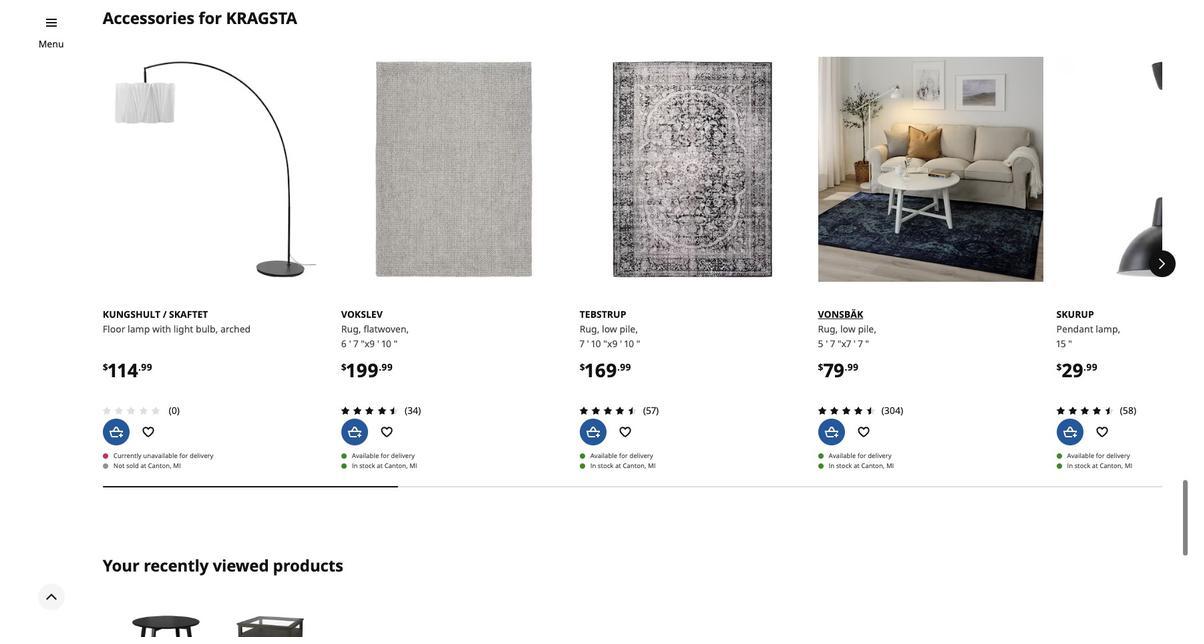 Task type: describe. For each thing, give the bounding box(es) containing it.
canton, for 79
[[862, 462, 885, 471]]

canton, for 114
[[148, 462, 172, 471]]

flatwoven,
[[364, 323, 409, 335]]

at for 169
[[615, 462, 621, 471]]

vonsbäk rug, low pile, dark blue, 5 ' 7 "x7 ' 7 " image
[[818, 57, 1044, 282]]

skurup
[[1057, 308, 1095, 321]]

recently
[[144, 554, 209, 576]]

99 for 169
[[620, 361, 631, 373]]

(34)
[[405, 404, 421, 417]]

2 10 from the left
[[592, 337, 601, 350]]

3 7 from the left
[[831, 337, 836, 350]]

15
[[1057, 337, 1066, 350]]

4 7 from the left
[[858, 337, 863, 350]]

stock for 29
[[1075, 462, 1091, 471]]

pendant
[[1057, 323, 1094, 335]]

tebstrup rug, low pile, 7 ' 10 "x9 ' 10 "
[[580, 308, 641, 350]]

vokslev rug, flatwoven, 6 ' 7 "x9 ' 10 "
[[341, 308, 409, 350]]

low for 79
[[841, 323, 856, 335]]

3 ' from the left
[[587, 337, 589, 350]]

$ for 29
[[1057, 361, 1062, 373]]

available for 169
[[591, 452, 618, 460]]

in stock at canton, mi for 169
[[591, 462, 656, 471]]

at for 79
[[854, 462, 860, 471]]

available for delivery for 199
[[352, 452, 415, 460]]

pile, for 79
[[858, 323, 877, 335]]

3 10 from the left
[[625, 337, 634, 350]]

"x9 inside tebstrup rug, low pile, 7 ' 10 "x9 ' 10 "
[[604, 337, 618, 350]]

floor
[[103, 323, 125, 335]]

stock for 79
[[837, 462, 852, 471]]

vokslev rug, flatwoven, gray, 6 ' 7 "x9 ' 10 " image
[[341, 57, 567, 282]]

no reviews yet image
[[99, 403, 166, 419]]

1 delivery from the left
[[190, 452, 213, 460]]

with
[[152, 323, 171, 335]]

2 ' from the left
[[377, 337, 380, 350]]

skurup pendant lamp, 15 "
[[1057, 308, 1121, 350]]

kungshult / skaftet floor lamp with light bulb, arched, white/black image
[[103, 57, 328, 282]]

99 for 114
[[141, 361, 152, 373]]

for for 79
[[858, 452, 867, 460]]

" inside tebstrup rug, low pile, 7 ' 10 "x9 ' 10 "
[[637, 337, 641, 350]]

for right unavailable
[[179, 452, 188, 460]]

light
[[174, 323, 193, 335]]

(57)
[[643, 404, 659, 417]]

vokslev
[[341, 308, 383, 321]]

low for 169
[[602, 323, 617, 335]]

in stock at canton, mi for 29
[[1068, 462, 1133, 471]]

sold
[[126, 462, 139, 471]]

7 inside tebstrup rug, low pile, 7 ' 10 "x9 ' 10 "
[[580, 337, 585, 350]]

for for 199
[[381, 452, 390, 460]]

"x7
[[838, 337, 852, 350]]

not sold at canton, mi
[[114, 462, 181, 471]]

in stock at canton, mi for 199
[[352, 462, 417, 471]]

114
[[108, 358, 138, 383]]

products
[[273, 554, 343, 576]]

$ 169 . 99
[[580, 358, 631, 383]]

currently
[[114, 452, 142, 460]]

your
[[103, 554, 140, 576]]

skurup pendant lamp, black, 15 " image
[[1057, 57, 1190, 282]]

6 ' from the left
[[854, 337, 856, 350]]

rug, for 199
[[341, 323, 361, 335]]

$ for 79
[[818, 361, 824, 373]]

at for 29
[[1093, 462, 1098, 471]]

mi for 114
[[173, 462, 181, 471]]

" inside 'vokslev rug, flatwoven, 6 ' 7 "x9 ' 10 "'
[[394, 337, 398, 350]]

6
[[341, 337, 347, 350]]

mi for 29
[[1125, 462, 1133, 471]]

. for 114
[[138, 361, 141, 373]]

rug, for 79
[[818, 323, 838, 335]]

not
[[114, 462, 125, 471]]

accessories
[[103, 7, 195, 29]]

in for 199
[[352, 462, 358, 471]]

at for 199
[[377, 462, 383, 471]]

available for 29
[[1068, 452, 1095, 460]]



Task type: vqa. For each thing, say whether or not it's contained in the screenshot.


Task type: locate. For each thing, give the bounding box(es) containing it.
arched
[[220, 323, 251, 335]]

canton, down (57)
[[623, 462, 647, 471]]

99 right 79
[[848, 361, 859, 373]]

available for delivery for 169
[[591, 452, 653, 460]]

mi for 169
[[648, 462, 656, 471]]

delivery
[[190, 452, 213, 460], [391, 452, 415, 460], [630, 452, 653, 460], [868, 452, 892, 460], [1107, 452, 1131, 460]]

delivery right unavailable
[[190, 452, 213, 460]]

1 at from the left
[[140, 462, 146, 471]]

99 inside $ 169 . 99
[[620, 361, 631, 373]]

2 horizontal spatial 10
[[625, 337, 634, 350]]

mi down (34)
[[410, 462, 417, 471]]

3 delivery from the left
[[630, 452, 653, 460]]

. inside $ 29 . 99
[[1084, 361, 1087, 373]]

79
[[824, 358, 845, 383]]

delivery for 199
[[391, 452, 415, 460]]

canton, down (58)
[[1100, 462, 1124, 471]]

"x9 up $ 169 . 99
[[604, 337, 618, 350]]

available for delivery
[[352, 452, 415, 460], [591, 452, 653, 460], [829, 452, 892, 460], [1068, 452, 1131, 460]]

in for 29
[[1068, 462, 1073, 471]]

2 " from the left
[[637, 337, 641, 350]]

3 . from the left
[[617, 361, 620, 373]]

4 delivery from the left
[[868, 452, 892, 460]]

$ down floor
[[103, 361, 108, 373]]

in stock at canton, mi
[[352, 462, 417, 471], [591, 462, 656, 471], [829, 462, 894, 471], [1068, 462, 1133, 471]]

$ for 199
[[341, 361, 347, 373]]

in for 79
[[829, 462, 835, 471]]

4 $ from the left
[[818, 361, 824, 373]]

for for 29
[[1096, 452, 1105, 460]]

4 99 from the left
[[848, 361, 859, 373]]

vonsbäk rug, low pile, 5 ' 7 "x7 ' 7 "
[[818, 308, 877, 350]]

$ for 114
[[103, 361, 108, 373]]

3 available for delivery from the left
[[829, 452, 892, 460]]

1 horizontal spatial rug,
[[580, 323, 600, 335]]

tebstrup rug, low pile, multicolor, 7 ' 10 "x9 ' 10 " image
[[580, 57, 805, 282]]

available down review: 4.6 out of 5 stars. total reviews: 58 image
[[1068, 452, 1095, 460]]

mi for 199
[[410, 462, 417, 471]]

0 horizontal spatial 10
[[382, 337, 392, 350]]

4 " from the left
[[1069, 337, 1073, 350]]

5
[[818, 337, 824, 350]]

. down 'vokslev rug, flatwoven, 6 ' 7 "x9 ' 10 "'
[[379, 361, 382, 373]]

delivery for 29
[[1107, 452, 1131, 460]]

99 inside $ 29 . 99
[[1087, 361, 1098, 373]]

mi
[[173, 462, 181, 471], [410, 462, 417, 471], [648, 462, 656, 471], [887, 462, 894, 471], [1125, 462, 1133, 471]]

. inside $ 199 . 99
[[379, 361, 382, 373]]

' down flatwoven, on the bottom
[[377, 337, 380, 350]]

pile, inside vonsbäk rug, low pile, 5 ' 7 "x7 ' 7 "
[[858, 323, 877, 335]]

' up $ 169 . 99
[[620, 337, 622, 350]]

stock down review: 4.6 out of 5 stars. total reviews: 58 image
[[1075, 462, 1091, 471]]

1 " from the left
[[394, 337, 398, 350]]

in down review: 4.6 out of 5 stars. total reviews: 58 image
[[1068, 462, 1073, 471]]

3 available from the left
[[829, 452, 856, 460]]

delivery down (57)
[[630, 452, 653, 460]]

1 low from the left
[[602, 323, 617, 335]]

in for 169
[[591, 462, 596, 471]]

$ inside $ 169 . 99
[[580, 361, 585, 373]]

$ inside the $ 114 . 99
[[103, 361, 108, 373]]

canton, for 199
[[385, 462, 408, 471]]

"x9
[[361, 337, 375, 350], [604, 337, 618, 350]]

1 99 from the left
[[141, 361, 152, 373]]

rug, for 169
[[580, 323, 600, 335]]

1 7 from the left
[[354, 337, 358, 350]]

stock down review: 4.5 out of 5 stars. total reviews: 304 image
[[837, 462, 852, 471]]

1 ' from the left
[[349, 337, 351, 350]]

4 stock from the left
[[1075, 462, 1091, 471]]

available for delivery for 29
[[1068, 452, 1131, 460]]

delivery down (304)
[[868, 452, 892, 460]]

rug,
[[341, 323, 361, 335], [580, 323, 600, 335], [818, 323, 838, 335]]

"x9 inside 'vokslev rug, flatwoven, 6 ' 7 "x9 ' 10 "'
[[361, 337, 375, 350]]

7
[[354, 337, 358, 350], [580, 337, 585, 350], [831, 337, 836, 350], [858, 337, 863, 350]]

$ for 169
[[580, 361, 585, 373]]

99
[[141, 361, 152, 373], [382, 361, 393, 373], [620, 361, 631, 373], [848, 361, 859, 373], [1087, 361, 1098, 373]]

4 canton, from the left
[[862, 462, 885, 471]]

(0)
[[169, 404, 180, 417]]

viewed
[[213, 554, 269, 576]]

available down review: 4.7 out of 5 stars. total reviews: 57 image
[[591, 452, 618, 460]]

5 $ from the left
[[1057, 361, 1062, 373]]

. down skurup pendant lamp, 15 "
[[1084, 361, 1087, 373]]

1 $ from the left
[[103, 361, 108, 373]]

5 at from the left
[[1093, 462, 1098, 471]]

. for 29
[[1084, 361, 1087, 373]]

at down review: 4.7 out of 5 stars. total reviews: 34 image
[[377, 462, 383, 471]]

. down tebstrup rug, low pile, 7 ' 10 "x9 ' 10 "
[[617, 361, 620, 373]]

in stock at canton, mi down review: 4.6 out of 5 stars. total reviews: 58 image
[[1068, 462, 1133, 471]]

2 available from the left
[[591, 452, 618, 460]]

canton,
[[148, 462, 172, 471], [385, 462, 408, 471], [623, 462, 647, 471], [862, 462, 885, 471], [1100, 462, 1124, 471]]

your recently viewed products
[[103, 554, 343, 576]]

2 horizontal spatial rug,
[[818, 323, 838, 335]]

3 in stock at canton, mi from the left
[[829, 462, 894, 471]]

2 available for delivery from the left
[[591, 452, 653, 460]]

7 right "x7
[[858, 337, 863, 350]]

delivery down (34)
[[391, 452, 415, 460]]

. inside $ 169 . 99
[[617, 361, 620, 373]]

at right the 'sold'
[[140, 462, 146, 471]]

2 delivery from the left
[[391, 452, 415, 460]]

2 in stock at canton, mi from the left
[[591, 462, 656, 471]]

5 99 from the left
[[1087, 361, 1098, 373]]

review: 4.7 out of 5 stars. total reviews: 34 image
[[337, 403, 402, 419]]

stock for 199
[[360, 462, 375, 471]]

low
[[602, 323, 617, 335], [841, 323, 856, 335]]

2 canton, from the left
[[385, 462, 408, 471]]

in down review: 4.7 out of 5 stars. total reviews: 57 image
[[591, 462, 596, 471]]

1 horizontal spatial "x9
[[604, 337, 618, 350]]

2 "x9 from the left
[[604, 337, 618, 350]]

rug, down tebstrup
[[580, 323, 600, 335]]

$ inside $ 79 . 99
[[818, 361, 824, 373]]

canton, down (304)
[[862, 462, 885, 471]]

available
[[352, 452, 379, 460], [591, 452, 618, 460], [829, 452, 856, 460], [1068, 452, 1095, 460]]

mi down (58)
[[1125, 462, 1133, 471]]

1 in stock at canton, mi from the left
[[352, 462, 417, 471]]

99 for 199
[[382, 361, 393, 373]]

canton, for 169
[[623, 462, 647, 471]]

5 delivery from the left
[[1107, 452, 1131, 460]]

$ inside $ 29 . 99
[[1057, 361, 1062, 373]]

for down review: 4.6 out of 5 stars. total reviews: 58 image
[[1096, 452, 1105, 460]]

99 for 29
[[1087, 361, 1098, 373]]

2 99 from the left
[[382, 361, 393, 373]]

.
[[138, 361, 141, 373], [379, 361, 382, 373], [617, 361, 620, 373], [845, 361, 848, 373], [1084, 361, 1087, 373]]

3 99 from the left
[[620, 361, 631, 373]]

unavailable
[[143, 452, 178, 460]]

for down review: 4.7 out of 5 stars. total reviews: 57 image
[[619, 452, 628, 460]]

$ 114 . 99
[[103, 358, 152, 383]]

1 mi from the left
[[173, 462, 181, 471]]

. for 169
[[617, 361, 620, 373]]

' right 6
[[349, 337, 351, 350]]

$ down 6
[[341, 361, 347, 373]]

7 up $ 169 . 99
[[580, 337, 585, 350]]

mi down currently unavailable for delivery
[[173, 462, 181, 471]]

"x9 down flatwoven, on the bottom
[[361, 337, 375, 350]]

. inside $ 79 . 99
[[845, 361, 848, 373]]

in
[[352, 462, 358, 471], [591, 462, 596, 471], [829, 462, 835, 471], [1068, 462, 1073, 471]]

for
[[199, 7, 222, 29], [179, 452, 188, 460], [381, 452, 390, 460], [619, 452, 628, 460], [858, 452, 867, 460], [1096, 452, 1105, 460]]

29
[[1062, 358, 1084, 383]]

4 at from the left
[[854, 462, 860, 471]]

169
[[585, 358, 617, 383]]

199
[[347, 358, 379, 383]]

in stock at canton, mi down review: 4.7 out of 5 stars. total reviews: 34 image
[[352, 462, 417, 471]]

at for 114
[[140, 462, 146, 471]]

'
[[349, 337, 351, 350], [377, 337, 380, 350], [587, 337, 589, 350], [620, 337, 622, 350], [826, 337, 828, 350], [854, 337, 856, 350]]

rug, inside vonsbäk rug, low pile, 5 ' 7 "x7 ' 7 "
[[818, 323, 838, 335]]

for left kragsta
[[199, 7, 222, 29]]

99 right 114 at bottom
[[141, 361, 152, 373]]

99 right 29
[[1087, 361, 1098, 373]]

at down review: 4.6 out of 5 stars. total reviews: 58 image
[[1093, 462, 1098, 471]]

available for delivery down review: 4.7 out of 5 stars. total reviews: 34 image
[[352, 452, 415, 460]]

at down review: 4.7 out of 5 stars. total reviews: 57 image
[[615, 462, 621, 471]]

available for delivery down review: 4.7 out of 5 stars. total reviews: 57 image
[[591, 452, 653, 460]]

menu
[[39, 37, 64, 50]]

3 in from the left
[[829, 462, 835, 471]]

1 horizontal spatial 10
[[592, 337, 601, 350]]

menu button
[[39, 37, 64, 51]]

$ down tebstrup rug, low pile, 7 ' 10 "x9 ' 10 "
[[580, 361, 585, 373]]

7 right 6
[[354, 337, 358, 350]]

lamp
[[128, 323, 150, 335]]

skaftet
[[169, 308, 208, 321]]

for for 169
[[619, 452, 628, 460]]

7 left "x7
[[831, 337, 836, 350]]

for down review: 4.7 out of 5 stars. total reviews: 34 image
[[381, 452, 390, 460]]

stock down review: 4.7 out of 5 stars. total reviews: 57 image
[[598, 462, 614, 471]]

3 rug, from the left
[[818, 323, 838, 335]]

4 mi from the left
[[887, 462, 894, 471]]

bulb,
[[196, 323, 218, 335]]

$ 29 . 99
[[1057, 358, 1098, 383]]

1 horizontal spatial pile,
[[858, 323, 877, 335]]

. inside the $ 114 . 99
[[138, 361, 141, 373]]

available for delivery down review: 4.5 out of 5 stars. total reviews: 304 image
[[829, 452, 892, 460]]

in stock at canton, mi down review: 4.5 out of 5 stars. total reviews: 304 image
[[829, 462, 894, 471]]

available for delivery for 79
[[829, 452, 892, 460]]

5 canton, from the left
[[1100, 462, 1124, 471]]

delivery for 169
[[630, 452, 653, 460]]

0 horizontal spatial "x9
[[361, 337, 375, 350]]

1 horizontal spatial low
[[841, 323, 856, 335]]

1 "x9 from the left
[[361, 337, 375, 350]]

5 mi from the left
[[1125, 462, 1133, 471]]

2 mi from the left
[[410, 462, 417, 471]]

2 $ from the left
[[341, 361, 347, 373]]

low inside vonsbäk rug, low pile, 5 ' 7 "x7 ' 7 "
[[841, 323, 856, 335]]

stock down review: 4.7 out of 5 stars. total reviews: 34 image
[[360, 462, 375, 471]]

$ 199 . 99
[[341, 358, 393, 383]]

tebstrup
[[580, 308, 627, 321]]

/
[[163, 308, 167, 321]]

review: 4.7 out of 5 stars. total reviews: 57 image
[[576, 403, 641, 419]]

at down review: 4.5 out of 5 stars. total reviews: 304 image
[[854, 462, 860, 471]]

. down "x7
[[845, 361, 848, 373]]

2 . from the left
[[379, 361, 382, 373]]

accessories for kragsta
[[103, 7, 297, 29]]

at
[[140, 462, 146, 471], [377, 462, 383, 471], [615, 462, 621, 471], [854, 462, 860, 471], [1093, 462, 1098, 471]]

rug, inside 'vokslev rug, flatwoven, 6 ' 7 "x9 ' 10 "'
[[341, 323, 361, 335]]

2 low from the left
[[841, 323, 856, 335]]

10 up 169
[[592, 337, 601, 350]]

kragsta
[[226, 7, 297, 29]]

' up 169
[[587, 337, 589, 350]]

1 stock from the left
[[360, 462, 375, 471]]

4 available from the left
[[1068, 452, 1095, 460]]

2 pile, from the left
[[858, 323, 877, 335]]

pile, inside tebstrup rug, low pile, 7 ' 10 "x9 ' 10 "
[[620, 323, 638, 335]]

mi down (304)
[[887, 462, 894, 471]]

in down review: 4.7 out of 5 stars. total reviews: 34 image
[[352, 462, 358, 471]]

$ down 15
[[1057, 361, 1062, 373]]

10
[[382, 337, 392, 350], [592, 337, 601, 350], [625, 337, 634, 350]]

low down tebstrup
[[602, 323, 617, 335]]

1 pile, from the left
[[620, 323, 638, 335]]

4 available for delivery from the left
[[1068, 452, 1131, 460]]

" inside skurup pendant lamp, 15 "
[[1069, 337, 1073, 350]]

0 horizontal spatial rug,
[[341, 323, 361, 335]]

3 " from the left
[[866, 337, 870, 350]]

$ inside $ 199 . 99
[[341, 361, 347, 373]]

available for 79
[[829, 452, 856, 460]]

stock for 169
[[598, 462, 614, 471]]

rug, up 6
[[341, 323, 361, 335]]

review: 4.6 out of 5 stars. total reviews: 58 image
[[1053, 403, 1118, 419]]

for down review: 4.5 out of 5 stars. total reviews: 304 image
[[858, 452, 867, 460]]

1 rug, from the left
[[341, 323, 361, 335]]

available for delivery down review: 4.6 out of 5 stars. total reviews: 58 image
[[1068, 452, 1131, 460]]

99 for 79
[[848, 361, 859, 373]]

kungshult
[[103, 308, 160, 321]]

' right "x7
[[854, 337, 856, 350]]

available down review: 4.5 out of 5 stars. total reviews: 304 image
[[829, 452, 856, 460]]

3 at from the left
[[615, 462, 621, 471]]

vonsbäk
[[818, 308, 864, 321]]

5 ' from the left
[[826, 337, 828, 350]]

99 inside the $ 114 . 99
[[141, 361, 152, 373]]

pile, for 169
[[620, 323, 638, 335]]

available down review: 4.7 out of 5 stars. total reviews: 34 image
[[352, 452, 379, 460]]

2 rug, from the left
[[580, 323, 600, 335]]

2 7 from the left
[[580, 337, 585, 350]]

$ 79 . 99
[[818, 358, 859, 383]]

$
[[103, 361, 108, 373], [341, 361, 347, 373], [580, 361, 585, 373], [818, 361, 824, 373], [1057, 361, 1062, 373]]

10 down flatwoven, on the bottom
[[382, 337, 392, 350]]

3 $ from the left
[[580, 361, 585, 373]]

1 available from the left
[[352, 452, 379, 460]]

. down 'lamp'
[[138, 361, 141, 373]]

(58)
[[1120, 404, 1137, 417]]

5 . from the left
[[1084, 361, 1087, 373]]

3 canton, from the left
[[623, 462, 647, 471]]

4 . from the left
[[845, 361, 848, 373]]

7 inside 'vokslev rug, flatwoven, 6 ' 7 "x9 ' 10 "'
[[354, 337, 358, 350]]

2 stock from the left
[[598, 462, 614, 471]]

4 in stock at canton, mi from the left
[[1068, 462, 1133, 471]]

in stock at canton, mi down review: 4.7 out of 5 stars. total reviews: 57 image
[[591, 462, 656, 471]]

(304)
[[882, 404, 904, 417]]

pile, down tebstrup
[[620, 323, 638, 335]]

canton, down unavailable
[[148, 462, 172, 471]]

. for 199
[[379, 361, 382, 373]]

in stock at canton, mi for 79
[[829, 462, 894, 471]]

3 stock from the left
[[837, 462, 852, 471]]

1 . from the left
[[138, 361, 141, 373]]

. for 79
[[845, 361, 848, 373]]

2 in from the left
[[591, 462, 596, 471]]

1 available for delivery from the left
[[352, 452, 415, 460]]

delivery for 79
[[868, 452, 892, 460]]

canton, for 29
[[1100, 462, 1124, 471]]

mi for 79
[[887, 462, 894, 471]]

10 up $ 169 . 99
[[625, 337, 634, 350]]

1 in from the left
[[352, 462, 358, 471]]

low inside tebstrup rug, low pile, 7 ' 10 "x9 ' 10 "
[[602, 323, 617, 335]]

rug, up the 5
[[818, 323, 838, 335]]

"
[[394, 337, 398, 350], [637, 337, 641, 350], [866, 337, 870, 350], [1069, 337, 1073, 350]]

1 10 from the left
[[382, 337, 392, 350]]

10 inside 'vokslev rug, flatwoven, 6 ' 7 "x9 ' 10 "'
[[382, 337, 392, 350]]

1 canton, from the left
[[148, 462, 172, 471]]

0 horizontal spatial pile,
[[620, 323, 638, 335]]

in down review: 4.5 out of 5 stars. total reviews: 304 image
[[829, 462, 835, 471]]

mi down (57)
[[648, 462, 656, 471]]

4 ' from the left
[[620, 337, 622, 350]]

canton, down (34)
[[385, 462, 408, 471]]

currently unavailable for delivery
[[114, 452, 213, 460]]

99 right 169
[[620, 361, 631, 373]]

low up "x7
[[841, 323, 856, 335]]

0 horizontal spatial low
[[602, 323, 617, 335]]

4 in from the left
[[1068, 462, 1073, 471]]

' right the 5
[[826, 337, 828, 350]]

pile,
[[620, 323, 638, 335], [858, 323, 877, 335]]

review: 4.5 out of 5 stars. total reviews: 304 image
[[814, 403, 879, 419]]

$ down the 5
[[818, 361, 824, 373]]

kungshult / skaftet floor lamp with light bulb, arched
[[103, 308, 251, 335]]

99 right 199
[[382, 361, 393, 373]]

99 inside $ 199 . 99
[[382, 361, 393, 373]]

lamp,
[[1096, 323, 1121, 335]]

2 at from the left
[[377, 462, 383, 471]]

scrollbar
[[103, 477, 1163, 497]]

" inside vonsbäk rug, low pile, 5 ' 7 "x7 ' 7 "
[[866, 337, 870, 350]]

3 mi from the left
[[648, 462, 656, 471]]

rug, inside tebstrup rug, low pile, 7 ' 10 "x9 ' 10 "
[[580, 323, 600, 335]]

99 inside $ 79 . 99
[[848, 361, 859, 373]]

available for 199
[[352, 452, 379, 460]]

delivery down (58)
[[1107, 452, 1131, 460]]

stock
[[360, 462, 375, 471], [598, 462, 614, 471], [837, 462, 852, 471], [1075, 462, 1091, 471]]

pile, down vonsbäk
[[858, 323, 877, 335]]



